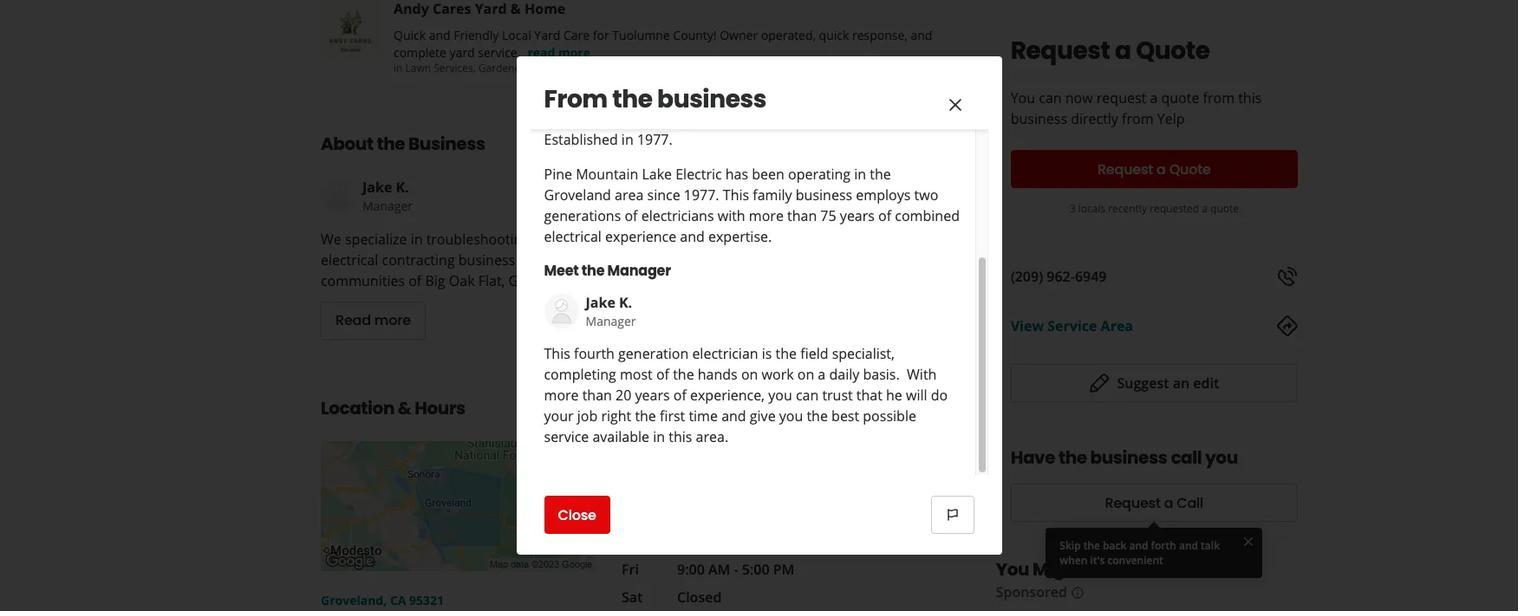 Task type: locate. For each thing, give the bounding box(es) containing it.
24 pencil v2 image
[[1090, 373, 1110, 394]]

an down basis.
[[892, 398, 910, 417]]

1977. inside "pine mountain lake electric has been operating in the groveland area since 1977.  this family business employs two generations of electricians with more than 75 years of combined electrical experience and expertise."
[[684, 186, 719, 205]]

0 vertical spatial pine
[[544, 165, 572, 184]]

years down most
[[635, 386, 670, 405]]

located
[[562, 250, 610, 270]]

1 vertical spatial that
[[857, 386, 883, 405]]

1 vertical spatial can
[[796, 386, 819, 405]]

1 vertical spatial edit
[[913, 398, 941, 417]]

jake down meet the manager
[[586, 293, 616, 312]]

request for request a quote button
[[1098, 159, 1154, 179]]

view
[[1011, 317, 1044, 336]]

and down "electricians"
[[680, 227, 705, 246]]

can left now
[[1039, 88, 1062, 108]]

1 horizontal spatial lake
[[709, 271, 739, 290]]

this down has
[[723, 186, 749, 205]]

electric
[[676, 165, 722, 184]]

experience
[[605, 227, 677, 246]]

this up completing
[[544, 344, 571, 363]]

mountain up area at the left top of page
[[576, 165, 639, 184]]

that down difficult
[[519, 250, 545, 270]]

and
[[429, 27, 451, 43], [911, 27, 933, 43], [680, 227, 705, 246], [712, 230, 737, 249], [583, 271, 608, 290], [722, 407, 746, 426], [1130, 539, 1149, 553], [1179, 539, 1199, 553]]

1 horizontal spatial k.
[[619, 293, 632, 312]]

operated,
[[761, 27, 816, 43]]

giving
[[703, 250, 741, 270]]

the right the skip
[[1084, 539, 1101, 553]]

1 vertical spatial jake
[[586, 293, 616, 312]]

0 vertical spatial close image
[[945, 94, 966, 115]]

1 horizontal spatial than
[[787, 206, 817, 225]]

that down basis.
[[857, 386, 883, 405]]

2 vertical spatial request
[[1105, 493, 1161, 513]]

1977.
[[637, 130, 673, 149], [684, 186, 719, 205]]

suggest inside location & hours element
[[835, 398, 889, 417]]

recently
[[1108, 201, 1147, 216]]

0 horizontal spatial jake k. manager
[[363, 178, 413, 214]]

business inside you can now request a quote from this business directly from yelp
[[1011, 109, 1068, 128]]

0 horizontal spatial can
[[796, 386, 819, 405]]

now
[[1066, 88, 1093, 108]]

request a quote
[[1011, 34, 1210, 68], [1098, 159, 1211, 179]]

jake k. manager inside the from the business dialog
[[586, 293, 636, 330]]

k. inside about the business element
[[396, 178, 409, 197]]

1 horizontal spatial on
[[798, 365, 815, 384]]

electricians
[[641, 206, 714, 225]]

manager down "experience"
[[608, 261, 671, 281]]

of left big
[[409, 271, 422, 290]]

we left 'specialize'
[[321, 230, 342, 249]]

quote for requested
[[1211, 201, 1239, 216]]

1 vertical spatial request a quote
[[1098, 159, 1211, 179]]

suggest
[[1117, 374, 1169, 393], [835, 398, 889, 417]]

1 vertical spatial suggest an edit
[[835, 398, 941, 417]]

1 vertical spatial an
[[892, 398, 910, 417]]

k. down meet the manager
[[619, 293, 632, 312]]

0 horizontal spatial jake
[[363, 178, 392, 197]]

county!
[[673, 27, 717, 43]]

lake up "since" at the left
[[642, 165, 672, 184]]

0 vertical spatial from
[[1203, 88, 1235, 108]]

pine up the groveland
[[544, 165, 572, 184]]

1 horizontal spatial that
[[857, 386, 883, 405]]

in up employs
[[854, 165, 867, 184]]

the up employs
[[870, 165, 891, 184]]

0 horizontal spatial is
[[549, 250, 559, 270]]

1 vertical spatial mountain
[[643, 271, 706, 290]]

request
[[1011, 34, 1111, 68], [1098, 159, 1154, 179], [1105, 493, 1161, 513]]

are
[[837, 230, 858, 249]]

might
[[1033, 558, 1083, 582]]

jake k. manager down meet the manager
[[586, 293, 636, 330]]

you up sponsored
[[996, 558, 1030, 582]]

0 horizontal spatial quote
[[1162, 88, 1200, 108]]

quote up requested
[[1170, 159, 1211, 179]]

1 horizontal spatial pine
[[611, 271, 639, 290]]

0 vertical spatial that
[[519, 250, 545, 270]]

troubleshooting
[[426, 230, 530, 249]]

work
[[762, 365, 794, 384]]

quote inside request a quote button
[[1170, 159, 1211, 179]]

and down experience,
[[722, 407, 746, 426]]

on left work
[[741, 365, 758, 384]]

1 as from the left
[[743, 271, 757, 290]]

back
[[1103, 539, 1127, 553]]

0 vertical spatial suggest
[[1117, 374, 1169, 393]]

and up complete
[[429, 27, 451, 43]]

in up contracting on the top of page
[[411, 230, 423, 249]]

jake inside the from the business dialog
[[586, 293, 616, 312]]

this
[[1239, 88, 1262, 108], [669, 428, 692, 447]]

request a quote inside button
[[1098, 159, 1211, 179]]

1 horizontal spatial as
[[809, 271, 824, 290]]

can left trust
[[796, 386, 819, 405]]

9:00 am - 5:00 pm
[[677, 560, 795, 579]]

0 horizontal spatial on
[[741, 365, 758, 384]]

give
[[750, 407, 776, 426]]

business up 75
[[796, 186, 853, 205]]

0 horizontal spatial 1977.
[[637, 130, 673, 149]]

than inside "pine mountain lake electric has been operating in the groveland area since 1977.  this family business employs two generations of electricians with more than 75 years of combined electrical experience and expertise."
[[787, 206, 817, 225]]

an up call on the bottom right of the page
[[1173, 374, 1190, 393]]

more down family
[[749, 206, 784, 225]]

basis.
[[863, 365, 900, 384]]

request up now
[[1011, 34, 1111, 68]]

1 vertical spatial request
[[1098, 159, 1154, 179]]

groveland, down difficult
[[509, 271, 579, 290]]

0 horizontal spatial mountain
[[576, 165, 639, 184]]

1 vertical spatial from
[[1122, 109, 1154, 128]]

serve
[[885, 250, 920, 270]]

0 vertical spatial mountain
[[576, 165, 639, 184]]

quote
[[1162, 88, 1200, 108], [1211, 201, 1239, 216]]

communities
[[321, 271, 405, 290]]

manager
[[363, 198, 413, 214], [608, 261, 671, 281], [586, 313, 636, 330]]

k. down "about the business"
[[396, 178, 409, 197]]

suggest an edit right 24 pencil v2 icon at the right bottom of the page
[[1117, 374, 1220, 393]]

1 vertical spatial jake k. manager
[[586, 293, 636, 330]]

1 vertical spatial suggest
[[835, 398, 889, 417]]

0 horizontal spatial years
[[635, 386, 670, 405]]

quote right requested
[[1211, 201, 1239, 216]]

2 horizontal spatial groveland,
[[629, 250, 699, 270]]

as down us
[[743, 271, 757, 290]]

close button
[[544, 496, 610, 534]]

response,
[[852, 27, 908, 43]]

from the business dialog
[[0, 0, 1519, 611]]

we specialize in troubleshooting difficult electrical problems and small jobs. we are the only electrical contracting business that is located in groveland, giving us the opportunity to serve the communities of big oak flat, groveland, and pine mountain lake as quickly as possible.
[[321, 230, 945, 290]]

in inside this fourth generation electrician is the field specialist, completing most of the hands on work on a daily basis.  with more than 20 years of experience, you can trust that he will do your job right the first time and give you the best possible service available in this area.
[[653, 428, 665, 447]]

lake inside we specialize in troubleshooting difficult electrical problems and small jobs. we are the only electrical contracting business that is located in groveland, giving us the opportunity to serve the communities of big oak flat, groveland, and pine mountain lake as quickly as possible.
[[709, 271, 739, 290]]

0 vertical spatial edit
[[1194, 374, 1220, 393]]

k. inside the from the business dialog
[[619, 293, 632, 312]]

the right us
[[763, 250, 784, 270]]

is up work
[[762, 344, 772, 363]]

pine down "experience"
[[611, 271, 639, 290]]

1 horizontal spatial edit
[[1194, 374, 1220, 393]]

than up job
[[583, 386, 612, 405]]

than inside this fourth generation electrician is the field specialist, completing most of the hands on work on a daily basis.  with more than 20 years of experience, you can trust that he will do your job right the first time and give you the best possible service available in this area.
[[583, 386, 612, 405]]

request a quote up 3 locals recently requested a quote
[[1098, 159, 1211, 179]]

is inside we specialize in troubleshooting difficult electrical problems and small jobs. we are the only electrical contracting business that is located in groveland, giving us the opportunity to serve the communities of big oak flat, groveland, and pine mountain lake as quickly as possible.
[[549, 250, 559, 270]]

business up flat,
[[459, 250, 515, 270]]

0 vertical spatial this
[[723, 186, 749, 205]]

as down opportunity on the right of page
[[809, 271, 824, 290]]

95321
[[409, 592, 444, 609]]

job
[[577, 407, 598, 426]]

quick
[[394, 27, 426, 43]]

read
[[336, 311, 371, 331]]

and up giving
[[712, 230, 737, 249]]

0 vertical spatial k.
[[396, 178, 409, 197]]

0 vertical spatial an
[[1173, 374, 1190, 393]]

you left now
[[1011, 88, 1036, 108]]

&
[[398, 396, 411, 420]]

0 horizontal spatial close image
[[945, 94, 966, 115]]

read more
[[336, 311, 411, 331]]

the right meet at the left
[[582, 261, 605, 281]]

electrical down generations
[[544, 227, 602, 246]]

care
[[564, 27, 590, 43]]

1977. down electric
[[684, 186, 719, 205]]

0 vertical spatial this
[[1239, 88, 1262, 108]]

in right "established"
[[622, 130, 634, 149]]

suggest down daily
[[835, 398, 889, 417]]

view service area link
[[1011, 317, 1134, 336]]

to
[[868, 250, 882, 270]]

years up are
[[840, 206, 875, 225]]

groveland, ca 95321
[[321, 592, 444, 609]]

1 horizontal spatial from
[[1203, 88, 1235, 108]]

the left best
[[807, 407, 828, 426]]

manager up 'specialize'
[[363, 198, 413, 214]]

more
[[558, 44, 591, 61], [749, 206, 784, 225], [375, 311, 411, 331], [544, 386, 579, 405]]

of down employs
[[879, 206, 892, 225]]

you
[[769, 386, 792, 405], [779, 407, 803, 426], [1206, 446, 1238, 470]]

16 flag v2 image
[[946, 508, 960, 522]]

0 horizontal spatial than
[[583, 386, 612, 405]]

1 vertical spatial k.
[[619, 293, 632, 312]]

that
[[519, 250, 545, 270], [857, 386, 883, 405]]

0 vertical spatial jake k. manager
[[363, 178, 413, 214]]

request up recently
[[1098, 159, 1154, 179]]

1 horizontal spatial close image
[[1242, 534, 1256, 549]]

a down field
[[818, 365, 826, 384]]

1 vertical spatial quote
[[1170, 159, 1211, 179]]

1 horizontal spatial is
[[762, 344, 772, 363]]

map image
[[321, 441, 594, 571]]

you right give
[[779, 407, 803, 426]]

0 horizontal spatial groveland,
[[321, 592, 387, 609]]

you inside you can now request a quote from this business directly from yelp
[[1011, 88, 1036, 108]]

is inside this fourth generation electrician is the field specialist, completing most of the hands on work on a daily basis.  with more than 20 years of experience, you can trust that he will do your job right the first time and give you the best possible service available in this area.
[[762, 344, 772, 363]]

you down work
[[769, 386, 792, 405]]

friendly
[[454, 27, 499, 43]]

0 vertical spatial quote
[[1136, 34, 1210, 68]]

service
[[1048, 317, 1097, 336]]

we up opportunity on the right of page
[[813, 230, 834, 249]]

small
[[741, 230, 775, 249]]

edit inside suggest an edit button
[[1194, 374, 1220, 393]]

2 vertical spatial groveland,
[[321, 592, 387, 609]]

0 horizontal spatial this
[[544, 344, 571, 363]]

0 horizontal spatial as
[[743, 271, 757, 290]]

0 horizontal spatial pine
[[544, 165, 572, 184]]

1 vertical spatial photo of jake k. image
[[544, 294, 579, 329]]

0 horizontal spatial from
[[1122, 109, 1154, 128]]

0 vertical spatial you
[[1011, 88, 1036, 108]]

groveland, left ca
[[321, 592, 387, 609]]

service
[[544, 428, 589, 447]]

1 horizontal spatial 1977.
[[684, 186, 719, 205]]

quote up yelp
[[1136, 34, 1210, 68]]

in down the first
[[653, 428, 665, 447]]

1977. down "from the business"
[[637, 130, 673, 149]]

skip the back and forth and talk when it's convenient
[[1060, 539, 1220, 568]]

time
[[689, 407, 718, 426]]

1 horizontal spatial this
[[723, 186, 749, 205]]

business
[[657, 82, 767, 116], [1011, 109, 1068, 128], [796, 186, 853, 205], [459, 250, 515, 270], [1091, 446, 1168, 470]]

business down now
[[1011, 109, 1068, 128]]

the left hands
[[673, 365, 694, 384]]

and inside "pine mountain lake electric has been operating in the groveland area since 1977.  this family business employs two generations of electricians with more than 75 years of combined electrical experience and expertise."
[[680, 227, 705, 246]]

jake down "about the business"
[[363, 178, 392, 197]]

0 horizontal spatial we
[[321, 230, 342, 249]]

1 horizontal spatial jake
[[586, 293, 616, 312]]

0 horizontal spatial an
[[892, 398, 910, 417]]

photo of jake k. image down meet at the left
[[544, 294, 579, 329]]

years inside "pine mountain lake electric has been operating in the groveland area since 1977.  this family business employs two generations of electricians with more than 75 years of combined electrical experience and expertise."
[[840, 206, 875, 225]]

meet
[[544, 261, 579, 281]]

business inside we specialize in troubleshooting difficult electrical problems and small jobs. we are the only electrical contracting business that is located in groveland, giving us the opportunity to serve the communities of big oak flat, groveland, and pine mountain lake as quickly as possible.
[[459, 250, 515, 270]]

0 horizontal spatial suggest an edit
[[835, 398, 941, 417]]

-
[[734, 560, 739, 579]]

1 vertical spatial years
[[635, 386, 670, 405]]

photo of jake k. image
[[321, 178, 356, 213], [544, 294, 579, 329]]

1 horizontal spatial suggest
[[1117, 374, 1169, 393]]

more up 'your'
[[544, 386, 579, 405]]

1 horizontal spatial suggest an edit
[[1117, 374, 1220, 393]]

electrical inside "pine mountain lake electric has been operating in the groveland area since 1977.  this family business employs two generations of electricians with more than 75 years of combined electrical experience and expertise."
[[544, 227, 602, 246]]

on down field
[[798, 365, 815, 384]]

a up request
[[1115, 34, 1131, 68]]

and right back
[[1130, 539, 1149, 553]]

suggest an edit inside button
[[1117, 374, 1220, 393]]

can inside this fourth generation electrician is the field specialist, completing most of the hands on work on a daily basis.  with more than 20 years of experience, you can trust that he will do your job right the first time and give you the best possible service available in this area.
[[796, 386, 819, 405]]

close image
[[945, 94, 966, 115], [1242, 534, 1256, 549]]

lake
[[642, 165, 672, 184], [709, 271, 739, 290]]

is down difficult
[[549, 250, 559, 270]]

since
[[647, 186, 680, 205]]

0 vertical spatial years
[[840, 206, 875, 225]]

jobs.
[[779, 230, 809, 249]]

this
[[723, 186, 749, 205], [544, 344, 571, 363]]

meet the manager
[[544, 261, 671, 281]]

0 horizontal spatial lake
[[642, 165, 672, 184]]

1 horizontal spatial jake k. manager
[[586, 293, 636, 330]]

edit up call on the bottom right of the page
[[1194, 374, 1220, 393]]

request down have the business call you
[[1105, 493, 1161, 513]]

photo of jake k. image inside the from the business dialog
[[544, 294, 579, 329]]

you right call on the bottom right of the page
[[1206, 446, 1238, 470]]

the up established in 1977.
[[612, 82, 653, 116]]

possible
[[863, 407, 917, 426]]

1 vertical spatial this
[[544, 344, 571, 363]]

a inside you can now request a quote from this business directly from yelp
[[1150, 88, 1158, 108]]

suggest an edit inside location & hours element
[[835, 398, 941, 417]]

you for you might also consider
[[996, 558, 1030, 582]]

1 vertical spatial lake
[[709, 271, 739, 290]]

of inside we specialize in troubleshooting difficult electrical problems and small jobs. we are the only electrical contracting business that is located in groveland, giving us the opportunity to serve the communities of big oak flat, groveland, and pine mountain lake as quickly as possible.
[[409, 271, 422, 290]]

about the business
[[321, 132, 485, 156]]

convenient
[[1108, 553, 1164, 568]]

1 horizontal spatial years
[[840, 206, 875, 225]]

request a quote up request
[[1011, 34, 1210, 68]]

0 vertical spatial manager
[[363, 198, 413, 214]]

1 vertical spatial than
[[583, 386, 612, 405]]

quickly
[[761, 271, 806, 290]]

the up work
[[776, 344, 797, 363]]

employs
[[856, 186, 911, 205]]

business down the "county!"
[[657, 82, 767, 116]]

only
[[887, 230, 914, 249]]

0 vertical spatial suggest an edit
[[1117, 374, 1220, 393]]

0 horizontal spatial k.
[[396, 178, 409, 197]]

your
[[544, 407, 574, 426]]

1 we from the left
[[321, 230, 342, 249]]

specialist,
[[832, 344, 895, 363]]

1 horizontal spatial we
[[813, 230, 834, 249]]

manager inside about the business element
[[363, 198, 413, 214]]

location & hours element
[[293, 368, 996, 611]]

lake down giving
[[709, 271, 739, 290]]

us
[[744, 250, 759, 270]]

1 horizontal spatial groveland,
[[509, 271, 579, 290]]

photo of jake k. image inside about the business element
[[321, 178, 356, 213]]

pine
[[544, 165, 572, 184], [611, 271, 639, 290]]

jake k. manager up 'specialize'
[[363, 178, 413, 214]]

1 horizontal spatial can
[[1039, 88, 1062, 108]]

request inside request a quote button
[[1098, 159, 1154, 179]]

quote inside you can now request a quote from this business directly from yelp
[[1162, 88, 1200, 108]]

suggest an edit down basis.
[[835, 398, 941, 417]]

fri
[[622, 560, 639, 579]]

1 horizontal spatial photo of jake k. image
[[544, 294, 579, 329]]

0 vertical spatial jake
[[363, 178, 392, 197]]

that inside this fourth generation electrician is the field specialist, completing most of the hands on work on a daily basis.  with more than 20 years of experience, you can trust that he will do your job right the first time and give you the best possible service available in this area.
[[857, 386, 883, 405]]

1 horizontal spatial quote
[[1211, 201, 1239, 216]]

trust
[[822, 386, 853, 405]]

0 vertical spatial lake
[[642, 165, 672, 184]]

and down located
[[583, 271, 608, 290]]

this inside you can now request a quote from this business directly from yelp
[[1239, 88, 1262, 108]]

0 vertical spatial quote
[[1162, 88, 1200, 108]]

mountain down problems
[[643, 271, 706, 290]]

with
[[718, 206, 746, 225]]

andy cares yard & home image
[[321, 0, 380, 59]]

24 phone v2 image
[[1277, 266, 1298, 287]]

an inside location & hours element
[[892, 398, 910, 417]]

0 horizontal spatial photo of jake k. image
[[321, 178, 356, 213]]

you might also consider
[[996, 558, 1204, 582]]

1 vertical spatial is
[[762, 344, 772, 363]]

a up yelp
[[1150, 88, 1158, 108]]

you for you can now request a quote from this business directly from yelp
[[1011, 88, 1036, 108]]

when
[[1060, 553, 1088, 568]]

1 vertical spatial 1977.
[[684, 186, 719, 205]]

combined
[[895, 206, 960, 225]]

specialize
[[345, 230, 407, 249]]

has
[[726, 165, 749, 184]]

quick and friendly local yard care for tuolumne county! owner operated, quick response, and complete yard service.
[[394, 27, 933, 61]]

pm
[[773, 560, 795, 579]]

electrical up meet the manager
[[586, 230, 643, 249]]

you
[[1011, 88, 1036, 108], [996, 558, 1030, 582]]

request inside request a call button
[[1105, 493, 1161, 513]]

quote up yelp
[[1162, 88, 1200, 108]]

hours
[[415, 396, 466, 420]]

more inside button
[[375, 311, 411, 331]]



Task type: describe. For each thing, give the bounding box(es) containing it.
in down "experience"
[[613, 250, 625, 270]]

from
[[544, 82, 608, 116]]

will
[[906, 386, 928, 405]]

the inside "pine mountain lake electric has been operating in the groveland area since 1977.  this family business employs two generations of electricians with more than 75 years of combined electrical experience and expertise."
[[870, 165, 891, 184]]

it's
[[1090, 553, 1105, 568]]

this fourth generation electrician is the field specialist, completing most of the hands on work on a daily basis.  with more than 20 years of experience, you can trust that he will do your job right the first time and give you the best possible service available in this area.
[[544, 344, 948, 447]]

1 vertical spatial close image
[[1242, 534, 1256, 549]]

am
[[709, 560, 730, 579]]

area.
[[696, 428, 729, 447]]

established in 1977.
[[544, 130, 673, 149]]

2 vertical spatial you
[[1206, 446, 1238, 470]]

expertise.
[[709, 227, 772, 246]]

more down care on the top of page
[[558, 44, 591, 61]]

962-
[[1047, 267, 1075, 286]]

completing
[[544, 365, 616, 384]]

quick
[[819, 27, 849, 43]]

6949
[[1075, 267, 1107, 286]]

forth
[[1151, 539, 1177, 553]]

in lawn services, gardeners
[[394, 61, 530, 75]]

close image inside the from the business dialog
[[945, 94, 966, 115]]

the up to
[[862, 230, 883, 249]]

established
[[544, 130, 618, 149]]

local
[[502, 27, 531, 43]]

service.
[[478, 44, 521, 61]]

about the business element
[[293, 103, 975, 340]]

and inside this fourth generation electrician is the field specialist, completing most of the hands on work on a daily basis.  with more than 20 years of experience, you can trust that he will do your job right the first time and give you the best possible service available in this area.
[[722, 407, 746, 426]]

directly
[[1071, 109, 1119, 128]]

16 info v2 image
[[1071, 586, 1085, 600]]

more inside "pine mountain lake electric has been operating in the groveland area since 1977.  this family business employs two generations of electricians with more than 75 years of combined electrical experience and expertise."
[[749, 206, 784, 225]]

owner
[[720, 27, 758, 43]]

1 vertical spatial groveland,
[[509, 271, 579, 290]]

first
[[660, 407, 685, 426]]

lake inside "pine mountain lake electric has been operating in the groveland area since 1977.  this family business employs two generations of electricians with more than 75 years of combined electrical experience and expertise."
[[642, 165, 672, 184]]

field
[[801, 344, 829, 363]]

jake k. manager inside about the business element
[[363, 178, 413, 214]]

0 vertical spatial 1977.
[[637, 130, 673, 149]]

years inside this fourth generation electrician is the field specialist, completing most of the hands on work on a daily basis.  with more than 20 years of experience, you can trust that he will do your job right the first time and give you the best possible service available in this area.
[[635, 386, 670, 405]]

fourth
[[574, 344, 615, 363]]

and right the response,
[[911, 27, 933, 43]]

75
[[821, 206, 837, 225]]

complete
[[394, 44, 447, 61]]

a left call
[[1164, 493, 1174, 513]]

requested
[[1150, 201, 1200, 216]]

an inside button
[[1173, 374, 1190, 393]]

request a quote button
[[1011, 150, 1298, 188]]

2 vertical spatial manager
[[586, 313, 636, 330]]

more inside this fourth generation electrician is the field specialist, completing most of the hands on work on a daily basis.  with more than 20 years of experience, you can trust that he will do your job right the first time and give you the best possible service available in this area.
[[544, 386, 579, 405]]

consider
[[1127, 558, 1204, 582]]

do
[[931, 386, 948, 405]]

jake inside about the business element
[[363, 178, 392, 197]]

daily
[[829, 365, 860, 384]]

pine inside we specialize in troubleshooting difficult electrical problems and small jobs. we are the only electrical contracting business that is located in groveland, giving us the opportunity to serve the communities of big oak flat, groveland, and pine mountain lake as quickly as possible.
[[611, 271, 639, 290]]

this inside this fourth generation electrician is the field specialist, completing most of the hands on work on a daily basis.  with more than 20 years of experience, you can trust that he will do your job right the first time and give you the best possible service available in this area.
[[669, 428, 692, 447]]

read
[[528, 44, 555, 61]]

operating
[[788, 165, 851, 184]]

a up 3 locals recently requested a quote
[[1157, 159, 1166, 179]]

possible.
[[827, 271, 884, 290]]

suggest inside button
[[1117, 374, 1169, 393]]

location
[[321, 396, 395, 420]]

about
[[321, 132, 374, 156]]

2 as from the left
[[809, 271, 824, 290]]

services,
[[434, 61, 476, 75]]

mountain inside "pine mountain lake electric has been operating in the groveland area since 1977.  this family business employs two generations of electricians with more than 75 years of combined electrical experience and expertise."
[[576, 165, 639, 184]]

have
[[1011, 446, 1056, 470]]

this inside "pine mountain lake electric has been operating in the groveland area since 1977.  this family business employs two generations of electricians with more than 75 years of combined electrical experience and expertise."
[[723, 186, 749, 205]]

suggest an edit link
[[835, 398, 968, 417]]

of up the first
[[674, 386, 687, 405]]

business
[[409, 132, 485, 156]]

request
[[1097, 88, 1147, 108]]

a right requested
[[1202, 201, 1208, 216]]

difficult
[[534, 230, 582, 249]]

the right serve
[[924, 250, 945, 270]]

pine mountain lake electric has been operating in the groveland area since 1977.  this family business employs two generations of electricians with more than 75 years of combined electrical experience and expertise.
[[544, 165, 960, 246]]

yard
[[450, 44, 475, 61]]

edit inside location & hours element
[[913, 398, 941, 417]]

generation
[[618, 344, 689, 363]]

request for request a call button
[[1105, 493, 1161, 513]]

tuolumne
[[613, 27, 670, 43]]

business up request a call button
[[1091, 446, 1168, 470]]

and left talk
[[1179, 539, 1199, 553]]

problems
[[647, 230, 709, 249]]

ca
[[390, 592, 406, 609]]

2 on from the left
[[798, 365, 815, 384]]

3
[[1070, 201, 1076, 216]]

request a call
[[1105, 493, 1204, 513]]

24 directions v2 image
[[1277, 316, 1298, 336]]

0 vertical spatial groveland,
[[629, 250, 699, 270]]

skip
[[1060, 539, 1081, 553]]

two
[[915, 186, 939, 205]]

oak
[[449, 271, 475, 290]]

call
[[1177, 493, 1204, 513]]

mountain inside we specialize in troubleshooting difficult electrical problems and small jobs. we are the only electrical contracting business that is located in groveland, giving us the opportunity to serve the communities of big oak flat, groveland, and pine mountain lake as quickly as possible.
[[643, 271, 706, 290]]

0 vertical spatial you
[[769, 386, 792, 405]]

location & hours
[[321, 396, 466, 420]]

that inside we specialize in troubleshooting difficult electrical problems and small jobs. we are the only electrical contracting business that is located in groveland, giving us the opportunity to serve the communities of big oak flat, groveland, and pine mountain lake as quickly as possible.
[[519, 250, 545, 270]]

this inside this fourth generation electrician is the field specialist, completing most of the hands on work on a daily basis.  with more than 20 years of experience, you can trust that he will do your job right the first time and give you the best possible service available in this area.
[[544, 344, 571, 363]]

for
[[593, 27, 609, 43]]

pine inside "pine mountain lake electric has been operating in the groveland area since 1977.  this family business employs two generations of electricians with more than 75 years of combined electrical experience and expertise."
[[544, 165, 572, 184]]

the right 'about'
[[377, 132, 405, 156]]

electrical up communities at the top
[[321, 250, 378, 270]]

groveland, inside location & hours element
[[321, 592, 387, 609]]

the right have
[[1059, 446, 1087, 470]]

right
[[601, 407, 632, 426]]

of down area at the left top of page
[[625, 206, 638, 225]]

opportunity
[[788, 250, 865, 270]]

read more
[[528, 44, 591, 61]]

talk
[[1201, 539, 1220, 553]]

0 vertical spatial request
[[1011, 34, 1111, 68]]

he
[[886, 386, 903, 405]]

read more link
[[528, 44, 591, 61]]

a inside this fourth generation electrician is the field specialist, completing most of the hands on work on a daily basis.  with more than 20 years of experience, you can trust that he will do your job right the first time and give you the best possible service available in this area.
[[818, 365, 826, 384]]

experience,
[[690, 386, 765, 405]]

sat
[[622, 588, 643, 607]]

groveland, ca 95321 link
[[321, 592, 444, 609]]

0 vertical spatial request a quote
[[1011, 34, 1210, 68]]

business inside "pine mountain lake electric has been operating in the groveland area since 1977.  this family business employs two generations of electricians with more than 75 years of combined electrical experience and expertise."
[[796, 186, 853, 205]]

9:00
[[677, 560, 705, 579]]

2 we from the left
[[813, 230, 834, 249]]

of down generation
[[656, 365, 670, 384]]

electrician
[[692, 344, 759, 363]]

in inside "pine mountain lake electric has been operating in the groveland area since 1977.  this family business employs two generations of electricians with more than 75 years of combined electrical experience and expertise."
[[854, 165, 867, 184]]

closed
[[677, 588, 722, 607]]

quote for request
[[1162, 88, 1200, 108]]

1 on from the left
[[741, 365, 758, 384]]

gardeners
[[478, 61, 530, 75]]

1 vertical spatial manager
[[608, 261, 671, 281]]

1 vertical spatial you
[[779, 407, 803, 426]]

call
[[1171, 446, 1202, 470]]

hands
[[698, 365, 738, 384]]

the inside skip the back and forth and talk when it's convenient
[[1084, 539, 1101, 553]]

can inside you can now request a quote from this business directly from yelp
[[1039, 88, 1062, 108]]

have the business call you
[[1011, 446, 1238, 470]]

the left the first
[[635, 407, 656, 426]]

in left 'lawn'
[[394, 61, 403, 75]]



Task type: vqa. For each thing, say whether or not it's contained in the screenshot.
"I
no



